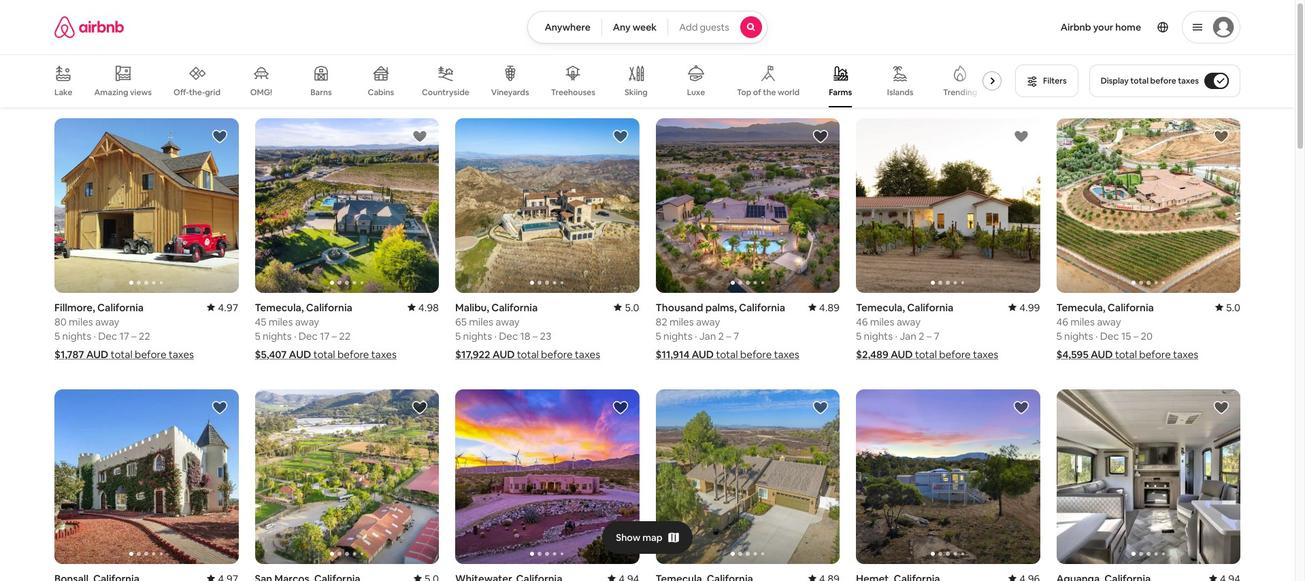 Task type: locate. For each thing, give the bounding box(es) containing it.
california up 15
[[1108, 302, 1154, 314]]

before inside temecula, california 45 miles away 5 nights · dec 17 – 22 $5,407 aud total before taxes
[[338, 348, 369, 361]]

fillmore, california 80 miles away 5 nights · dec 17 – 22 $1,787 aud total before taxes
[[54, 302, 194, 361]]

46 inside the temecula, california 46 miles away 5 nights · jan 2 – 7 $2,489 aud total before taxes
[[856, 316, 868, 329]]

miles up "$2,489 aud"
[[870, 316, 895, 329]]

22 inside fillmore, california 80 miles away 5 nights · dec 17 – 22 $1,787 aud total before taxes
[[139, 330, 150, 343]]

– for $17,922 aud
[[533, 330, 538, 343]]

· for $5,407 aud
[[294, 330, 296, 343]]

4 nights from the left
[[664, 330, 693, 343]]

17
[[119, 330, 129, 343], [320, 330, 330, 343]]

· up $11,914 aud
[[695, 330, 697, 343]]

3 miles from the left
[[469, 316, 493, 329]]

total inside temecula, california 45 miles away 5 nights · dec 17 – 22 $5,407 aud total before taxes
[[313, 348, 335, 361]]

add to wishlist: temecula, california image for 4.98
[[412, 129, 428, 145]]

cabins
[[368, 87, 394, 98]]

· up "$2,489 aud"
[[895, 330, 898, 343]]

3 nights from the left
[[463, 330, 492, 343]]

nights for $17,922 aud
[[463, 330, 492, 343]]

1 add to wishlist: temecula, california image from the left
[[412, 129, 428, 145]]

away up $4,595 aud
[[1097, 316, 1121, 329]]

taxes inside fillmore, california 80 miles away 5 nights · dec 17 – 22 $1,787 aud total before taxes
[[169, 348, 194, 361]]

4.99 out of 5 average rating image
[[1009, 302, 1040, 314]]

· inside the temecula, california 46 miles away 5 nights · jan 2 – 7 $2,489 aud total before taxes
[[895, 330, 898, 343]]

profile element
[[784, 0, 1241, 54]]

thousand palms, california 82 miles away 5 nights · jan 2 – 7 $11,914 aud total before taxes
[[656, 302, 800, 361]]

– inside temecula, california 45 miles away 5 nights · dec 17 – 22 $5,407 aud total before taxes
[[332, 330, 337, 343]]

the
[[763, 87, 776, 98]]

away inside temecula, california 45 miles away 5 nights · dec 17 – 22 $5,407 aud total before taxes
[[295, 316, 319, 329]]

17 inside temecula, california 45 miles away 5 nights · dec 17 – 22 $5,407 aud total before taxes
[[320, 330, 330, 343]]

dec left 18
[[499, 330, 518, 343]]

dec up $1,787 aud
[[98, 330, 117, 343]]

4 away from the left
[[696, 316, 720, 329]]

· up $1,787 aud
[[94, 330, 96, 343]]

2 temecula, from the left
[[856, 302, 905, 314]]

0 horizontal spatial add to wishlist: temecula, california image
[[813, 400, 829, 417]]

nights
[[62, 330, 91, 343], [263, 330, 292, 343], [463, 330, 492, 343], [664, 330, 693, 343], [864, 330, 893, 343], [1065, 330, 1094, 343]]

miles inside the temecula, california 46 miles away 5 nights · jan 2 – 7 $2,489 aud total before taxes
[[870, 316, 895, 329]]

0 horizontal spatial 5.0
[[625, 302, 639, 314]]

3 california from the left
[[492, 302, 538, 314]]

1 away from the left
[[95, 316, 119, 329]]

add to wishlist: temecula, california image
[[1013, 129, 1030, 145], [813, 400, 829, 417]]

miles for temecula, california 45 miles away 5 nights · dec 17 – 22 $5,407 aud total before taxes
[[269, 316, 293, 329]]

6 miles from the left
[[1071, 316, 1095, 329]]

off-the-grid
[[174, 87, 221, 98]]

18
[[520, 330, 531, 343]]

total inside malibu, california 65 miles away 5 nights · dec 18 – 23 $17,922 aud total before taxes
[[517, 348, 539, 361]]

lake
[[54, 87, 72, 98]]

22 for temecula, california
[[339, 330, 351, 343]]

vineyards
[[491, 87, 529, 98]]

nights inside thousand palms, california 82 miles away 5 nights · jan 2 – 7 $11,914 aud total before taxes
[[664, 330, 693, 343]]

miles inside temecula, california 45 miles away 5 nights · dec 17 – 22 $5,407 aud total before taxes
[[269, 316, 293, 329]]

total right display
[[1131, 76, 1149, 86]]

– inside fillmore, california 80 miles away 5 nights · dec 17 – 22 $1,787 aud total before taxes
[[131, 330, 137, 343]]

4 · from the left
[[695, 330, 697, 343]]

5 away from the left
[[897, 316, 921, 329]]

group
[[54, 54, 1007, 108], [54, 118, 239, 293], [255, 118, 439, 293], [455, 118, 639, 293], [656, 118, 840, 293], [856, 118, 1040, 293], [1057, 118, 1241, 293], [54, 390, 239, 565], [255, 390, 439, 565], [455, 390, 639, 565], [656, 390, 840, 565], [856, 390, 1040, 565], [1057, 390, 1241, 565]]

5 up "$2,489 aud"
[[856, 330, 862, 343]]

airbnb your home
[[1061, 21, 1141, 33]]

before inside fillmore, california 80 miles away 5 nights · dec 17 – 22 $1,787 aud total before taxes
[[135, 348, 166, 361]]

total for fillmore, california 80 miles away 5 nights · dec 17 – 22 $1,787 aud total before taxes
[[111, 348, 133, 361]]

miles up $4,595 aud
[[1071, 316, 1095, 329]]

total for malibu, california 65 miles away 5 nights · dec 18 – 23 $17,922 aud total before taxes
[[517, 348, 539, 361]]

$1,787 aud
[[54, 348, 108, 361]]

1 7 from the left
[[734, 330, 739, 343]]

away inside fillmore, california 80 miles away 5 nights · dec 17 – 22 $1,787 aud total before taxes
[[95, 316, 119, 329]]

away up "$2,489 aud"
[[897, 316, 921, 329]]

taxes
[[1178, 76, 1199, 86], [169, 348, 194, 361], [371, 348, 397, 361], [575, 348, 600, 361], [774, 348, 800, 361], [973, 348, 999, 361], [1173, 348, 1199, 361]]

17 for 80 miles away
[[119, 330, 129, 343]]

0 horizontal spatial 46
[[856, 316, 868, 329]]

4.89
[[819, 302, 840, 314]]

california inside the temecula, california 46 miles away 5 nights · jan 2 – 7 $2,489 aud total before taxes
[[908, 302, 954, 314]]

2 horizontal spatial temecula,
[[1057, 302, 1106, 314]]

6 · from the left
[[1096, 330, 1098, 343]]

dec
[[98, 330, 117, 343], [299, 330, 318, 343], [499, 330, 518, 343], [1100, 330, 1119, 343]]

– inside malibu, california 65 miles away 5 nights · dec 18 – 23 $17,922 aud total before taxes
[[533, 330, 538, 343]]

2 away from the left
[[295, 316, 319, 329]]

before for temecula, california 46 miles away 5 nights · jan 2 – 7 $2,489 aud total before taxes
[[939, 348, 971, 361]]

15
[[1122, 330, 1132, 343]]

taxes for fillmore, california 80 miles away 5 nights · dec 17 – 22 $1,787 aud total before taxes
[[169, 348, 194, 361]]

3 5 from the left
[[455, 330, 461, 343]]

6 5 from the left
[[1057, 330, 1062, 343]]

add to wishlist: aguanga, california image
[[1214, 400, 1230, 417]]

away
[[95, 316, 119, 329], [295, 316, 319, 329], [496, 316, 520, 329], [696, 316, 720, 329], [897, 316, 921, 329], [1097, 316, 1121, 329]]

46
[[856, 316, 868, 329], [1057, 316, 1069, 329]]

filters button
[[1016, 65, 1079, 97]]

total inside fillmore, california 80 miles away 5 nights · dec 17 – 22 $1,787 aud total before taxes
[[111, 348, 133, 361]]

3 · from the left
[[494, 330, 497, 343]]

away inside the temecula, california 46 miles away 5 nights · jan 2 – 7 $2,489 aud total before taxes
[[897, 316, 921, 329]]

5 5 from the left
[[856, 330, 862, 343]]

0 horizontal spatial add to wishlist: temecula, california image
[[412, 129, 428, 145]]

california
[[97, 302, 144, 314], [306, 302, 352, 314], [492, 302, 538, 314], [739, 302, 785, 314], [908, 302, 954, 314], [1108, 302, 1154, 314]]

– inside thousand palms, california 82 miles away 5 nights · jan 2 – 7 $11,914 aud total before taxes
[[726, 330, 732, 343]]

jan inside the temecula, california 46 miles away 5 nights · jan 2 – 7 $2,489 aud total before taxes
[[900, 330, 917, 343]]

before inside temecula, california 46 miles away 5 nights · dec 15 – 20 $4,595 aud total before taxes
[[1140, 348, 1171, 361]]

california up 18
[[492, 302, 538, 314]]

2 5.0 from the left
[[1226, 302, 1241, 314]]

· up $17,922 aud
[[494, 330, 497, 343]]

5
[[54, 330, 60, 343], [255, 330, 261, 343], [455, 330, 461, 343], [656, 330, 661, 343], [856, 330, 862, 343], [1057, 330, 1062, 343]]

2 17 from the left
[[320, 330, 330, 343]]

miles inside thousand palms, california 82 miles away 5 nights · jan 2 – 7 $11,914 aud total before taxes
[[670, 316, 694, 329]]

home
[[1116, 21, 1141, 33]]

5.0
[[625, 302, 639, 314], [1226, 302, 1241, 314]]

5.0 for malibu, california 65 miles away 5 nights · dec 18 – 23 $17,922 aud total before taxes
[[625, 302, 639, 314]]

1 · from the left
[[94, 330, 96, 343]]

23
[[540, 330, 552, 343]]

your
[[1094, 21, 1114, 33]]

total down 15
[[1115, 348, 1137, 361]]

1 2 from the left
[[718, 330, 724, 343]]

4.97 out of 5 average rating image
[[207, 302, 239, 314], [207, 573, 239, 582]]

6 away from the left
[[1097, 316, 1121, 329]]

5 up $4,595 aud
[[1057, 330, 1062, 343]]

3 – from the left
[[533, 330, 538, 343]]

2 inside thousand palms, california 82 miles away 5 nights · jan 2 – 7 $11,914 aud total before taxes
[[718, 330, 724, 343]]

jan up $11,914 aud
[[700, 330, 716, 343]]

add to wishlist: bonsall, california image
[[211, 400, 228, 417]]

1 horizontal spatial 5.0
[[1226, 302, 1241, 314]]

1 dec from the left
[[98, 330, 117, 343]]

·
[[94, 330, 96, 343], [294, 330, 296, 343], [494, 330, 497, 343], [695, 330, 697, 343], [895, 330, 898, 343], [1096, 330, 1098, 343]]

1 nights from the left
[[62, 330, 91, 343]]

2 · from the left
[[294, 330, 296, 343]]

map
[[643, 532, 663, 545]]

5.0 out of 5 average rating image
[[614, 302, 639, 314], [414, 573, 439, 582]]

malibu,
[[455, 302, 489, 314]]

total inside temecula, california 46 miles away 5 nights · dec 15 – 20 $4,595 aud total before taxes
[[1115, 348, 1137, 361]]

1 5 from the left
[[54, 330, 60, 343]]

1 jan from the left
[[700, 330, 716, 343]]

0 horizontal spatial temecula,
[[255, 302, 304, 314]]

· inside fillmore, california 80 miles away 5 nights · dec 17 – 22 $1,787 aud total before taxes
[[94, 330, 96, 343]]

1 horizontal spatial 46
[[1057, 316, 1069, 329]]

5 down 80
[[54, 330, 60, 343]]

airbnb
[[1061, 21, 1092, 33]]

5 · from the left
[[895, 330, 898, 343]]

– inside temecula, california 46 miles away 5 nights · dec 15 – 20 $4,595 aud total before taxes
[[1134, 330, 1139, 343]]

away up $17,922 aud
[[496, 316, 520, 329]]

– for $1,787 aud
[[131, 330, 137, 343]]

5 miles from the left
[[870, 316, 895, 329]]

california inside malibu, california 65 miles away 5 nights · dec 18 – 23 $17,922 aud total before taxes
[[492, 302, 538, 314]]

1 4.97 out of 5 average rating image from the top
[[207, 302, 239, 314]]

46 up "$2,489 aud"
[[856, 316, 868, 329]]

dec inside temecula, california 46 miles away 5 nights · dec 15 – 20 $4,595 aud total before taxes
[[1100, 330, 1119, 343]]

any week button
[[602, 11, 669, 44]]

guests
[[700, 21, 729, 33]]

the-
[[189, 87, 205, 98]]

1 horizontal spatial 5.0 out of 5 average rating image
[[614, 302, 639, 314]]

dec inside temecula, california 45 miles away 5 nights · dec 17 – 22 $5,407 aud total before taxes
[[299, 330, 318, 343]]

0 horizontal spatial jan
[[700, 330, 716, 343]]

3 dec from the left
[[499, 330, 518, 343]]

california inside fillmore, california 80 miles away 5 nights · dec 17 – 22 $1,787 aud total before taxes
[[97, 302, 144, 314]]

1 17 from the left
[[119, 330, 129, 343]]

5 for $4,595 aud
[[1057, 330, 1062, 343]]

1 vertical spatial 4.97 out of 5 average rating image
[[207, 573, 239, 582]]

1 – from the left
[[131, 330, 137, 343]]

temecula, up 45
[[255, 302, 304, 314]]

2 dec from the left
[[299, 330, 318, 343]]

5 down 45
[[255, 330, 261, 343]]

– inside the temecula, california 46 miles away 5 nights · jan 2 – 7 $2,489 aud total before taxes
[[927, 330, 932, 343]]

1 temecula, from the left
[[255, 302, 304, 314]]

6 california from the left
[[1108, 302, 1154, 314]]

miles for fillmore, california 80 miles away 5 nights · dec 17 – 22 $1,787 aud total before taxes
[[69, 316, 93, 329]]

nights inside the temecula, california 46 miles away 5 nights · jan 2 – 7 $2,489 aud total before taxes
[[864, 330, 893, 343]]

5 california from the left
[[908, 302, 954, 314]]

1 horizontal spatial 22
[[339, 330, 351, 343]]

· inside malibu, california 65 miles away 5 nights · dec 18 – 23 $17,922 aud total before taxes
[[494, 330, 497, 343]]

miles inside fillmore, california 80 miles away 5 nights · dec 17 – 22 $1,787 aud total before taxes
[[69, 316, 93, 329]]

· for $17,922 aud
[[494, 330, 497, 343]]

0 horizontal spatial 7
[[734, 330, 739, 343]]

· inside temecula, california 46 miles away 5 nights · dec 15 – 20 $4,595 aud total before taxes
[[1096, 330, 1098, 343]]

4.96 out of 5 average rating image
[[1009, 573, 1040, 582]]

temecula, up $4,595 aud
[[1057, 302, 1106, 314]]

taxes inside temecula, california 46 miles away 5 nights · dec 15 – 20 $4,595 aud total before taxes
[[1173, 348, 1199, 361]]

1 california from the left
[[97, 302, 144, 314]]

4.97 out of 5 average rating image containing 4.97
[[207, 302, 239, 314]]

nights up $11,914 aud
[[664, 330, 693, 343]]

· for $4,595 aud
[[1096, 330, 1098, 343]]

5 down "65"
[[455, 330, 461, 343]]

2 22 from the left
[[339, 330, 351, 343]]

dec left 15
[[1100, 330, 1119, 343]]

4 – from the left
[[726, 330, 732, 343]]

miles right 45
[[269, 316, 293, 329]]

before for temecula, california 45 miles away 5 nights · dec 17 – 22 $5,407 aud total before taxes
[[338, 348, 369, 361]]

dec up $5,407 aud
[[299, 330, 318, 343]]

· inside thousand palms, california 82 miles away 5 nights · jan 2 – 7 $11,914 aud total before taxes
[[695, 330, 697, 343]]

1 46 from the left
[[856, 316, 868, 329]]

nights for $1,787 aud
[[62, 330, 91, 343]]

before for fillmore, california 80 miles away 5 nights · dec 17 – 22 $1,787 aud total before taxes
[[135, 348, 166, 361]]

2 5 from the left
[[255, 330, 261, 343]]

total down 18
[[517, 348, 539, 361]]

nights up $1,787 aud
[[62, 330, 91, 343]]

farms
[[829, 87, 852, 98]]

4 miles from the left
[[670, 316, 694, 329]]

nights inside temecula, california 46 miles away 5 nights · dec 15 – 20 $4,595 aud total before taxes
[[1065, 330, 1094, 343]]

– for $4,595 aud
[[1134, 330, 1139, 343]]

before inside the temecula, california 46 miles away 5 nights · jan 2 – 7 $2,489 aud total before taxes
[[939, 348, 971, 361]]

nights up $5,407 aud
[[263, 330, 292, 343]]

$17,922 aud
[[455, 348, 515, 361]]

46 up $4,595 aud
[[1057, 316, 1069, 329]]

2 miles from the left
[[269, 316, 293, 329]]

0 horizontal spatial 17
[[119, 330, 129, 343]]

46 inside temecula, california 46 miles away 5 nights · dec 15 – 20 $4,595 aud total before taxes
[[1057, 316, 1069, 329]]

4.89 out of 5 average rating image
[[808, 302, 840, 314]]

1 horizontal spatial add to wishlist: temecula, california image
[[1214, 129, 1230, 145]]

6 nights from the left
[[1065, 330, 1094, 343]]

temecula, california 46 miles away 5 nights · dec 15 – 20 $4,595 aud total before taxes
[[1057, 302, 1199, 361]]

miles down the malibu,
[[469, 316, 493, 329]]

$4,595 aud
[[1057, 348, 1113, 361]]

california right palms,
[[739, 302, 785, 314]]

total right $1,787 aud
[[111, 348, 133, 361]]

away up $5,407 aud
[[295, 316, 319, 329]]

nights for $4,595 aud
[[1065, 330, 1094, 343]]

3 away from the left
[[496, 316, 520, 329]]

total inside the temecula, california 46 miles away 5 nights · jan 2 – 7 $2,489 aud total before taxes
[[915, 348, 937, 361]]

5 inside temecula, california 46 miles away 5 nights · dec 15 – 20 $4,595 aud total before taxes
[[1057, 330, 1062, 343]]

0 horizontal spatial 5.0 out of 5 average rating image
[[414, 573, 439, 582]]

4.98 out of 5 average rating image
[[408, 302, 439, 314]]

jan
[[700, 330, 716, 343], [900, 330, 917, 343]]

17 for 45 miles away
[[320, 330, 330, 343]]

5 down 82
[[656, 330, 661, 343]]

miles
[[69, 316, 93, 329], [269, 316, 293, 329], [469, 316, 493, 329], [670, 316, 694, 329], [870, 316, 895, 329], [1071, 316, 1095, 329]]

· for $2,489 aud
[[895, 330, 898, 343]]

total
[[1131, 76, 1149, 86], [111, 348, 133, 361], [313, 348, 335, 361], [517, 348, 539, 361], [716, 348, 738, 361], [915, 348, 937, 361], [1115, 348, 1137, 361]]

temecula, inside temecula, california 46 miles away 5 nights · dec 15 – 20 $4,595 aud total before taxes
[[1057, 302, 1106, 314]]

display total before taxes
[[1101, 76, 1199, 86]]

away inside temecula, california 46 miles away 5 nights · dec 15 – 20 $4,595 aud total before taxes
[[1097, 316, 1121, 329]]

dec for $4,595 aud
[[1100, 330, 1119, 343]]

barns
[[311, 87, 332, 98]]

5 – from the left
[[927, 330, 932, 343]]

0 vertical spatial 5.0 out of 5 average rating image
[[614, 302, 639, 314]]

taxes inside the temecula, california 46 miles away 5 nights · jan 2 – 7 $2,489 aud total before taxes
[[973, 348, 999, 361]]

· for $1,787 aud
[[94, 330, 96, 343]]

dec for $17,922 aud
[[499, 330, 518, 343]]

miles inside malibu, california 65 miles away 5 nights · dec 18 – 23 $17,922 aud total before taxes
[[469, 316, 493, 329]]

jan up "$2,489 aud"
[[900, 330, 917, 343]]

7
[[734, 330, 739, 343], [934, 330, 940, 343]]

before for malibu, california 65 miles away 5 nights · dec 18 – 23 $17,922 aud total before taxes
[[541, 348, 573, 361]]

temecula, up "$2,489 aud"
[[856, 302, 905, 314]]

taxes for temecula, california 46 miles away 5 nights · dec 15 – 20 $4,595 aud total before taxes
[[1173, 348, 1199, 361]]

any week
[[613, 21, 657, 33]]

· up $4,595 aud
[[1096, 330, 1098, 343]]

nights inside malibu, california 65 miles away 5 nights · dec 18 – 23 $17,922 aud total before taxes
[[463, 330, 492, 343]]

away up $1,787 aud
[[95, 316, 119, 329]]

5 nights from the left
[[864, 330, 893, 343]]

2 inside the temecula, california 46 miles away 5 nights · jan 2 – 7 $2,489 aud total before taxes
[[919, 330, 925, 343]]

2 2 from the left
[[919, 330, 925, 343]]

5 inside malibu, california 65 miles away 5 nights · dec 18 – 23 $17,922 aud total before taxes
[[455, 330, 461, 343]]

dec inside malibu, california 65 miles away 5 nights · dec 18 – 23 $17,922 aud total before taxes
[[499, 330, 518, 343]]

0 horizontal spatial 22
[[139, 330, 150, 343]]

temecula, california 45 miles away 5 nights · dec 17 – 22 $5,407 aud total before taxes
[[255, 302, 397, 361]]

temecula,
[[255, 302, 304, 314], [856, 302, 905, 314], [1057, 302, 1106, 314]]

46 for temecula, california 46 miles away 5 nights · jan 2 – 7 $2,489 aud total before taxes
[[856, 316, 868, 329]]

nights up "$2,489 aud"
[[864, 330, 893, 343]]

california inside temecula, california 46 miles away 5 nights · dec 15 – 20 $4,595 aud total before taxes
[[1108, 302, 1154, 314]]

2 california from the left
[[306, 302, 352, 314]]

top of the world
[[737, 87, 800, 98]]

dec for $5,407 aud
[[299, 330, 318, 343]]

–
[[131, 330, 137, 343], [332, 330, 337, 343], [533, 330, 538, 343], [726, 330, 732, 343], [927, 330, 932, 343], [1134, 330, 1139, 343]]

add
[[679, 21, 698, 33]]

before
[[1151, 76, 1177, 86], [135, 348, 166, 361], [338, 348, 369, 361], [541, 348, 573, 361], [740, 348, 772, 361], [939, 348, 971, 361], [1140, 348, 1171, 361]]

4 5 from the left
[[656, 330, 661, 343]]

total for temecula, california 45 miles away 5 nights · dec 17 – 22 $5,407 aud total before taxes
[[313, 348, 335, 361]]

1 5.0 from the left
[[625, 302, 639, 314]]

5 inside the temecula, california 46 miles away 5 nights · jan 2 – 7 $2,489 aud total before taxes
[[856, 330, 862, 343]]

6 – from the left
[[1134, 330, 1139, 343]]

nights inside fillmore, california 80 miles away 5 nights · dec 17 – 22 $1,787 aud total before taxes
[[62, 330, 91, 343]]

2 46 from the left
[[1057, 316, 1069, 329]]

miles inside temecula, california 46 miles away 5 nights · dec 15 – 20 $4,595 aud total before taxes
[[1071, 316, 1095, 329]]

miles down thousand
[[670, 316, 694, 329]]

5 for $1,787 aud
[[54, 330, 60, 343]]

2 jan from the left
[[900, 330, 917, 343]]

away inside malibu, california 65 miles away 5 nights · dec 18 – 23 $17,922 aud total before taxes
[[496, 316, 520, 329]]

temecula, inside temecula, california 45 miles away 5 nights · dec 17 – 22 $5,407 aud total before taxes
[[255, 302, 304, 314]]

2 nights from the left
[[263, 330, 292, 343]]

nights up $4,595 aud
[[1065, 330, 1094, 343]]

before inside malibu, california 65 miles away 5 nights · dec 18 – 23 $17,922 aud total before taxes
[[541, 348, 573, 361]]

17 inside fillmore, california 80 miles away 5 nights · dec 17 – 22 $1,787 aud total before taxes
[[119, 330, 129, 343]]

1 miles from the left
[[69, 316, 93, 329]]

california right fillmore,
[[97, 302, 144, 314]]

80
[[54, 316, 67, 329]]

· up $5,407 aud
[[294, 330, 296, 343]]

total right "$2,489 aud"
[[915, 348, 937, 361]]

2 add to wishlist: temecula, california image from the left
[[1214, 129, 1230, 145]]

california up $5,407 aud
[[306, 302, 352, 314]]

2 7 from the left
[[934, 330, 940, 343]]

add to wishlist: malibu, california image
[[612, 129, 629, 145]]

$2,489 aud
[[856, 348, 913, 361]]

add to wishlist: temecula, california image
[[412, 129, 428, 145], [1214, 129, 1230, 145]]

1 horizontal spatial add to wishlist: temecula, california image
[[1013, 129, 1030, 145]]

california up "$2,489 aud"
[[908, 302, 954, 314]]

1 horizontal spatial 2
[[919, 330, 925, 343]]

world
[[778, 87, 800, 98]]

taxes for temecula, california 45 miles away 5 nights · dec 17 – 22 $5,407 aud total before taxes
[[371, 348, 397, 361]]

total inside thousand palms, california 82 miles away 5 nights · jan 2 – 7 $11,914 aud total before taxes
[[716, 348, 738, 361]]

temecula, california 46 miles away 5 nights · jan 2 – 7 $2,489 aud total before taxes
[[856, 302, 999, 361]]

1 horizontal spatial 17
[[320, 330, 330, 343]]

5 for $17,922 aud
[[455, 330, 461, 343]]

california for $17,922 aud
[[492, 302, 538, 314]]

3 temecula, from the left
[[1057, 302, 1106, 314]]

2 – from the left
[[332, 330, 337, 343]]

off-
[[174, 87, 189, 98]]

views
[[130, 87, 152, 98]]

5 inside fillmore, california 80 miles away 5 nights · dec 17 – 22 $1,787 aud total before taxes
[[54, 330, 60, 343]]

california inside temecula, california 45 miles away 5 nights · dec 17 – 22 $5,407 aud total before taxes
[[306, 302, 352, 314]]

4 dec from the left
[[1100, 330, 1119, 343]]

1 22 from the left
[[139, 330, 150, 343]]

5 inside temecula, california 45 miles away 5 nights · dec 17 – 22 $5,407 aud total before taxes
[[255, 330, 261, 343]]

show map button
[[603, 522, 693, 555]]

nights inside temecula, california 45 miles away 5 nights · dec 17 – 22 $5,407 aud total before taxes
[[263, 330, 292, 343]]

total right $5,407 aud
[[313, 348, 335, 361]]

4 california from the left
[[739, 302, 785, 314]]

miles down fillmore,
[[69, 316, 93, 329]]

1 horizontal spatial 7
[[934, 330, 940, 343]]

away down palms,
[[696, 316, 720, 329]]

california for $4,595 aud
[[1108, 302, 1154, 314]]

22
[[139, 330, 150, 343], [339, 330, 351, 343]]

temecula, for temecula, california 46 miles away 5 nights · dec 15 – 20 $4,595 aud total before taxes
[[1057, 302, 1106, 314]]

nights up $17,922 aud
[[463, 330, 492, 343]]

None search field
[[528, 11, 768, 44]]

temecula, for temecula, california 45 miles away 5 nights · dec 17 – 22 $5,407 aud total before taxes
[[255, 302, 304, 314]]

22 inside temecula, california 45 miles away 5 nights · dec 17 – 22 $5,407 aud total before taxes
[[339, 330, 351, 343]]

2
[[718, 330, 724, 343], [919, 330, 925, 343]]

dec for $1,787 aud
[[98, 330, 117, 343]]

away for $17,922 aud
[[496, 316, 520, 329]]

total right $11,914 aud
[[716, 348, 738, 361]]

0 horizontal spatial 2
[[718, 330, 724, 343]]

1 horizontal spatial jan
[[900, 330, 917, 343]]

dec inside fillmore, california 80 miles away 5 nights · dec 17 – 22 $1,787 aud total before taxes
[[98, 330, 117, 343]]

temecula, inside the temecula, california 46 miles away 5 nights · jan 2 – 7 $2,489 aud total before taxes
[[856, 302, 905, 314]]

· inside temecula, california 45 miles away 5 nights · dec 17 – 22 $5,407 aud total before taxes
[[294, 330, 296, 343]]

taxes inside malibu, california 65 miles away 5 nights · dec 18 – 23 $17,922 aud total before taxes
[[575, 348, 600, 361]]

jan inside thousand palms, california 82 miles away 5 nights · jan 2 – 7 $11,914 aud total before taxes
[[700, 330, 716, 343]]

4.98
[[418, 302, 439, 314]]

0 vertical spatial 4.97 out of 5 average rating image
[[207, 302, 239, 314]]

taxes inside temecula, california 45 miles away 5 nights · dec 17 – 22 $5,407 aud total before taxes
[[371, 348, 397, 361]]

1 horizontal spatial temecula,
[[856, 302, 905, 314]]



Task type: describe. For each thing, give the bounding box(es) containing it.
miles for malibu, california 65 miles away 5 nights · dec 18 – 23 $17,922 aud total before taxes
[[469, 316, 493, 329]]

5 for $2,489 aud
[[856, 330, 862, 343]]

2 4.97 out of 5 average rating image from the top
[[207, 573, 239, 582]]

5.0 out of 5 average rating image
[[1215, 302, 1241, 314]]

4.89 out of 5 average rating image
[[808, 573, 840, 582]]

show map
[[616, 532, 663, 545]]

any
[[613, 21, 631, 33]]

away for $2,489 aud
[[897, 316, 921, 329]]

nights for $5,407 aud
[[263, 330, 292, 343]]

of
[[753, 87, 762, 98]]

82
[[656, 316, 668, 329]]

california for $2,489 aud
[[908, 302, 954, 314]]

nights for $2,489 aud
[[864, 330, 893, 343]]

show
[[616, 532, 641, 545]]

california for $1,787 aud
[[97, 302, 144, 314]]

amazing
[[94, 87, 128, 98]]

add guests
[[679, 21, 729, 33]]

miles for temecula, california 46 miles away 5 nights · jan 2 – 7 $2,489 aud total before taxes
[[870, 316, 895, 329]]

week
[[633, 21, 657, 33]]

anywhere button
[[528, 11, 602, 44]]

california for $5,407 aud
[[306, 302, 352, 314]]

display
[[1101, 76, 1129, 86]]

add to wishlist: hemet, california image
[[1013, 400, 1030, 417]]

4.97
[[218, 302, 239, 314]]

$11,914 aud
[[656, 348, 714, 361]]

add to wishlist: fillmore, california image
[[211, 129, 228, 145]]

– for $5,407 aud
[[332, 330, 337, 343]]

california inside thousand palms, california 82 miles away 5 nights · jan 2 – 7 $11,914 aud total before taxes
[[739, 302, 785, 314]]

amazing views
[[94, 87, 152, 98]]

fillmore,
[[54, 302, 95, 314]]

none search field containing anywhere
[[528, 11, 768, 44]]

46 for temecula, california 46 miles away 5 nights · dec 15 – 20 $4,595 aud total before taxes
[[1057, 316, 1069, 329]]

countryside
[[422, 87, 469, 98]]

22 for fillmore, california
[[139, 330, 150, 343]]

away for $5,407 aud
[[295, 316, 319, 329]]

1 vertical spatial add to wishlist: temecula, california image
[[813, 400, 829, 417]]

7 inside thousand palms, california 82 miles away 5 nights · jan 2 – 7 $11,914 aud total before taxes
[[734, 330, 739, 343]]

total for temecula, california 46 miles away 5 nights · jan 2 – 7 $2,489 aud total before taxes
[[915, 348, 937, 361]]

treehouses
[[551, 87, 596, 98]]

0 vertical spatial add to wishlist: temecula, california image
[[1013, 129, 1030, 145]]

airbnb your home link
[[1053, 13, 1150, 42]]

add to wishlist: temecula, california image for 5.0
[[1214, 129, 1230, 145]]

4.94 out of 5 average rating image
[[1209, 573, 1241, 582]]

5 inside thousand palms, california 82 miles away 5 nights · jan 2 – 7 $11,914 aud total before taxes
[[656, 330, 661, 343]]

add guests button
[[668, 11, 768, 44]]

add to wishlist: whitewater, california image
[[612, 400, 629, 417]]

$5,407 aud
[[255, 348, 311, 361]]

temecula, for temecula, california 46 miles away 5 nights · jan 2 – 7 $2,489 aud total before taxes
[[856, 302, 905, 314]]

5.0 for temecula, california 46 miles away 5 nights · dec 15 – 20 $4,595 aud total before taxes
[[1226, 302, 1241, 314]]

taxes for malibu, california 65 miles away 5 nights · dec 18 – 23 $17,922 aud total before taxes
[[575, 348, 600, 361]]

away for $4,595 aud
[[1097, 316, 1121, 329]]

20
[[1141, 330, 1153, 343]]

luxe
[[687, 87, 705, 98]]

45
[[255, 316, 266, 329]]

add to wishlist: san marcos, california image
[[412, 400, 428, 417]]

total for temecula, california 46 miles away 5 nights · dec 15 – 20 $4,595 aud total before taxes
[[1115, 348, 1137, 361]]

away for $1,787 aud
[[95, 316, 119, 329]]

taxes for temecula, california 46 miles away 5 nights · jan 2 – 7 $2,489 aud total before taxes
[[973, 348, 999, 361]]

islands
[[887, 87, 914, 98]]

palms,
[[706, 302, 737, 314]]

5.0 out of 5 average rating image containing 5.0
[[614, 302, 639, 314]]

grid
[[205, 87, 221, 98]]

away inside thousand palms, california 82 miles away 5 nights · jan 2 – 7 $11,914 aud total before taxes
[[696, 316, 720, 329]]

malibu, california 65 miles away 5 nights · dec 18 – 23 $17,922 aud total before taxes
[[455, 302, 600, 361]]

group containing amazing views
[[54, 54, 1007, 108]]

skiing
[[625, 87, 648, 98]]

4.99
[[1020, 302, 1040, 314]]

add to wishlist: thousand palms, california image
[[813, 129, 829, 145]]

thousand
[[656, 302, 703, 314]]

top
[[737, 87, 752, 98]]

filters
[[1044, 76, 1067, 86]]

anywhere
[[545, 21, 591, 33]]

taxes inside thousand palms, california 82 miles away 5 nights · jan 2 – 7 $11,914 aud total before taxes
[[774, 348, 800, 361]]

trending
[[943, 87, 978, 98]]

5 for $5,407 aud
[[255, 330, 261, 343]]

– for $2,489 aud
[[927, 330, 932, 343]]

miles for temecula, california 46 miles away 5 nights · dec 15 – 20 $4,595 aud total before taxes
[[1071, 316, 1095, 329]]

65
[[455, 316, 467, 329]]

1 vertical spatial 5.0 out of 5 average rating image
[[414, 573, 439, 582]]

before for temecula, california 46 miles away 5 nights · dec 15 – 20 $4,595 aud total before taxes
[[1140, 348, 1171, 361]]

omg!
[[250, 87, 272, 98]]

4.94 out of 5 average rating image
[[608, 573, 639, 582]]

before inside thousand palms, california 82 miles away 5 nights · jan 2 – 7 $11,914 aud total before taxes
[[740, 348, 772, 361]]

7 inside the temecula, california 46 miles away 5 nights · jan 2 – 7 $2,489 aud total before taxes
[[934, 330, 940, 343]]



Task type: vqa. For each thing, say whether or not it's contained in the screenshot.


